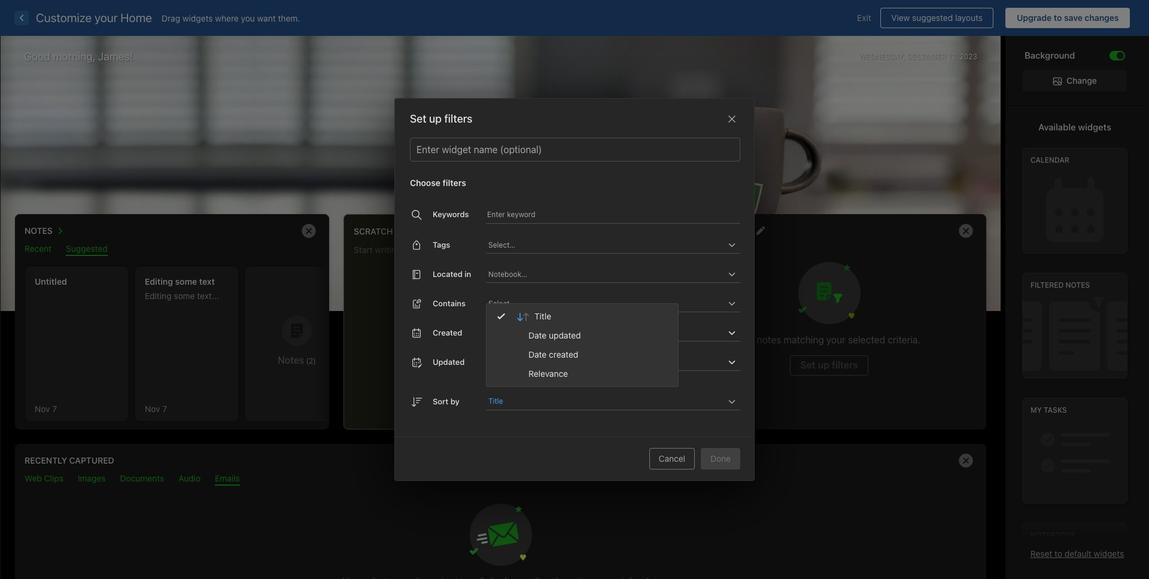 Task type: locate. For each thing, give the bounding box(es) containing it.
done
[[711, 454, 731, 464]]

contains
[[433, 299, 466, 308]]

available
[[1039, 122, 1077, 133]]

tags
[[433, 240, 450, 250]]

1  input text field from the top
[[487, 237, 725, 253]]

widgets right the drag
[[183, 13, 213, 23]]

2 vertical spatial widgets
[[1094, 549, 1125, 559]]

Enter widget name (optional) text field
[[416, 138, 735, 161]]

filtered notes
[[1031, 281, 1091, 290]]

scratch
[[354, 226, 393, 236]]

date
[[529, 331, 547, 341], [529, 350, 547, 360]]

 input text field inside title field
[[506, 393, 725, 410]]

title up date updated
[[535, 311, 552, 322]]

0 vertical spatial widgets
[[183, 13, 213, 23]]

title button
[[489, 395, 505, 409]]

1 vertical spatial title
[[489, 397, 503, 406]]

background
[[1025, 50, 1076, 60]]

widgets for drag
[[183, 13, 213, 23]]

reset to default widgets
[[1031, 549, 1125, 559]]

your
[[95, 11, 118, 25]]

title right by on the bottom left of the page
[[489, 397, 503, 406]]

change button
[[1023, 70, 1128, 92]]

Updated Date picker field
[[486, 354, 756, 371]]

0 vertical spatial date
[[529, 331, 547, 341]]

change
[[1067, 75, 1098, 86]]

widgets right default
[[1094, 549, 1125, 559]]

to
[[1054, 13, 1063, 23], [1055, 549, 1063, 559]]

filters right up
[[445, 113, 473, 125]]

date up date created
[[529, 331, 547, 341]]

to for reset
[[1055, 549, 1063, 559]]

in
[[465, 269, 472, 279]]

 input text field
[[487, 237, 725, 253], [487, 266, 725, 283]]

want
[[257, 13, 276, 23]]

1 vertical spatial widgets
[[1079, 122, 1112, 133]]

date created
[[529, 350, 579, 360]]

filters
[[445, 113, 473, 125], [443, 178, 466, 188]]

remove image
[[297, 219, 321, 243], [955, 219, 979, 243], [955, 449, 979, 473]]

calendar
[[1031, 156, 1070, 165]]

home
[[121, 11, 152, 25]]

save
[[1065, 13, 1083, 23]]

available widgets
[[1039, 122, 1112, 133]]

to inside button
[[1054, 13, 1063, 23]]

row group
[[487, 304, 679, 387]]

widgets right available
[[1079, 122, 1112, 133]]

0 horizontal spatial title
[[489, 397, 503, 406]]

wednesday,
[[859, 52, 906, 61]]

 input text field down tags field
[[487, 266, 725, 283]]

filters right "choose"
[[443, 178, 466, 188]]

 input text field for located in
[[487, 266, 725, 283]]

to left 'save'
[[1054, 13, 1063, 23]]

1 vertical spatial filters
[[443, 178, 466, 188]]

view
[[892, 13, 910, 23]]

tasks
[[1044, 406, 1068, 415]]

0 vertical spatial  input text field
[[487, 295, 725, 312]]

1 vertical spatial to
[[1055, 549, 1063, 559]]

cancel button
[[650, 449, 695, 470]]

0 vertical spatial to
[[1054, 13, 1063, 23]]

 input text field down the located in "field"
[[487, 295, 725, 312]]

 input text field down enter keyword field
[[487, 237, 725, 253]]

title inside button
[[489, 397, 503, 406]]

customize your home
[[36, 11, 152, 25]]

exit button
[[849, 8, 881, 28]]

 input text field down updated date picker field
[[506, 393, 725, 410]]

located
[[433, 269, 463, 279]]

upgrade
[[1017, 13, 1052, 23]]

13,
[[948, 52, 958, 61]]

sort by
[[433, 397, 460, 406]]

 input text field inside tags field
[[487, 237, 725, 253]]

set up filters
[[410, 113, 473, 125]]

choose
[[410, 178, 441, 188]]

date for date created
[[529, 350, 547, 360]]

to for upgrade
[[1054, 13, 1063, 23]]

sort
[[433, 397, 449, 406]]

you
[[241, 13, 255, 23]]

edit widget title image
[[756, 226, 765, 235]]

0 vertical spatial title
[[535, 311, 552, 322]]

2 date from the top
[[529, 350, 547, 360]]

Sort by field
[[486, 393, 741, 411]]

Located in field
[[486, 266, 741, 283]]

title
[[535, 311, 552, 322], [489, 397, 503, 406]]

choose filters
[[410, 178, 466, 188]]

1 vertical spatial  input text field
[[487, 266, 725, 283]]

 input text field
[[487, 295, 725, 312], [506, 393, 725, 410]]

widgets for available
[[1079, 122, 1112, 133]]

december
[[908, 52, 946, 61]]

1 horizontal spatial title
[[535, 311, 552, 322]]

to right reset
[[1055, 549, 1063, 559]]

date up relevance
[[529, 350, 547, 360]]

widgets
[[183, 13, 213, 23], [1079, 122, 1112, 133], [1094, 549, 1125, 559]]

1 vertical spatial  input text field
[[506, 393, 725, 410]]

view suggested layouts
[[892, 13, 983, 23]]

 input text field inside the located in "field"
[[487, 266, 725, 283]]

view suggested layouts button
[[881, 8, 994, 28]]

by
[[451, 397, 460, 406]]

1 date from the top
[[529, 331, 547, 341]]

1 vertical spatial date
[[529, 350, 547, 360]]

them.
[[278, 13, 300, 23]]

0 vertical spatial  input text field
[[487, 237, 725, 253]]

2  input text field from the top
[[487, 266, 725, 283]]

default
[[1065, 549, 1092, 559]]



Task type: describe. For each thing, give the bounding box(es) containing it.
exit
[[858, 13, 872, 23]]

set
[[410, 113, 427, 125]]

 input text field inside contains field
[[487, 295, 725, 312]]

Enter keyword field
[[486, 210, 741, 224]]

drag widgets where you want them.
[[162, 13, 300, 23]]

updated
[[433, 357, 465, 367]]

date updated
[[529, 331, 581, 341]]

morning,
[[53, 50, 96, 63]]

created
[[433, 328, 463, 338]]

layouts
[[956, 13, 983, 23]]

2023
[[960, 52, 978, 61]]

Created Date picker field
[[486, 325, 756, 342]]

drag
[[162, 13, 180, 23]]

0 vertical spatial filters
[[445, 113, 473, 125]]

changes
[[1085, 13, 1120, 23]]

cancel
[[659, 454, 686, 464]]

Tags field
[[486, 237, 741, 254]]

reset
[[1031, 549, 1053, 559]]

reset to default widgets button
[[1031, 549, 1125, 559]]

scratch pad button
[[354, 223, 412, 239]]

good morning, james!
[[24, 50, 133, 63]]

my
[[1031, 406, 1042, 415]]

suggested
[[913, 13, 954, 23]]

scratch pad
[[354, 226, 412, 236]]

notes
[[1066, 281, 1091, 290]]

pad
[[395, 226, 412, 236]]

upgrade to save changes
[[1017, 13, 1120, 23]]

located in
[[433, 269, 472, 279]]

created
[[549, 350, 579, 360]]

Contains field
[[486, 295, 741, 313]]

row group containing title
[[487, 304, 679, 387]]

upgrade to save changes button
[[1006, 8, 1131, 28]]

keywords
[[433, 210, 469, 219]]

close image
[[725, 112, 740, 127]]

relevance
[[529, 369, 568, 379]]

good
[[24, 50, 50, 63]]

up
[[429, 113, 442, 125]]

james!
[[98, 50, 133, 63]]

customize
[[36, 11, 92, 25]]

where
[[215, 13, 239, 23]]

my tasks
[[1031, 406, 1068, 415]]

wednesday, december 13, 2023
[[859, 52, 978, 61]]

filtered
[[1031, 281, 1064, 290]]

updated
[[549, 331, 581, 341]]

date for date updated
[[529, 331, 547, 341]]

notebooks
[[1031, 531, 1076, 540]]

done button
[[701, 449, 741, 470]]

 input text field for tags
[[487, 237, 725, 253]]



Task type: vqa. For each thing, say whether or not it's contained in the screenshot.
add filters icon
no



